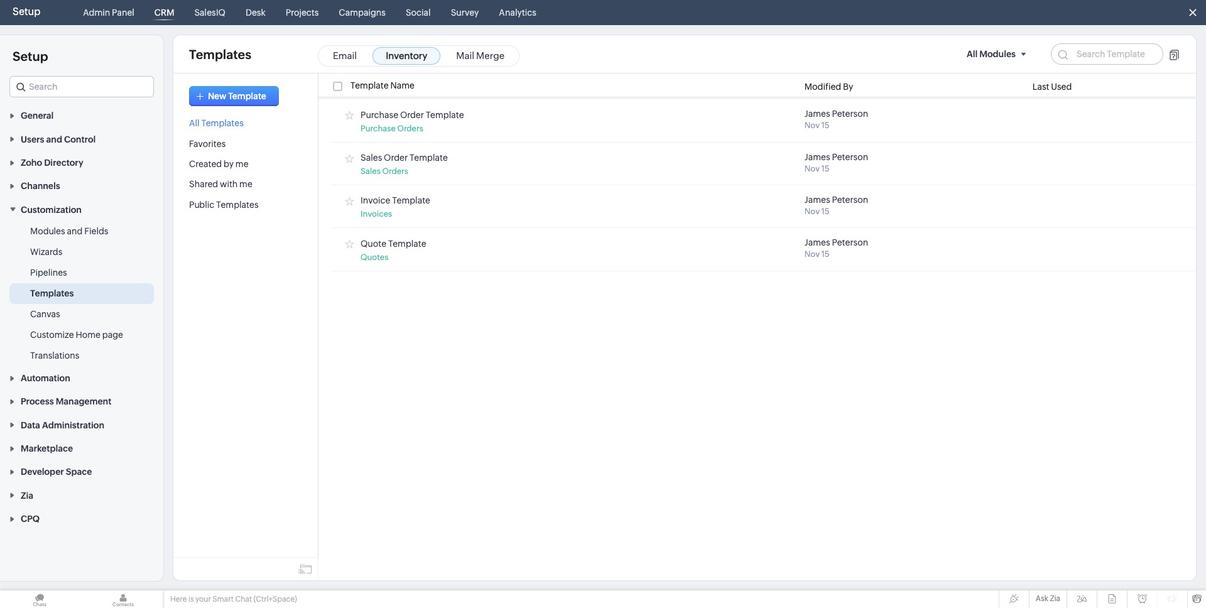 Task type: describe. For each thing, give the bounding box(es) containing it.
social link
[[401, 0, 436, 25]]

survey
[[451, 8, 479, 18]]

is
[[189, 595, 194, 604]]

contacts image
[[84, 591, 163, 608]]

ask
[[1036, 595, 1049, 603]]

admin panel link
[[78, 0, 139, 25]]

here
[[170, 595, 187, 604]]

ask zia
[[1036, 595, 1061, 603]]

admin panel
[[83, 8, 134, 18]]

analytics link
[[494, 0, 542, 25]]

desk
[[246, 8, 266, 18]]

desk link
[[241, 0, 271, 25]]

survey link
[[446, 0, 484, 25]]

crm
[[155, 8, 174, 18]]

campaigns link
[[334, 0, 391, 25]]

salesiq
[[194, 8, 226, 18]]

chats image
[[0, 591, 79, 608]]



Task type: locate. For each thing, give the bounding box(es) containing it.
here is your smart chat (ctrl+space)
[[170, 595, 297, 604]]

campaigns
[[339, 8, 386, 18]]

social
[[406, 8, 431, 18]]

salesiq link
[[189, 0, 231, 25]]

your
[[195, 595, 211, 604]]

zia
[[1051, 595, 1061, 603]]

smart
[[213, 595, 234, 604]]

(ctrl+space)
[[254, 595, 297, 604]]

setup
[[13, 6, 40, 18]]

projects
[[286, 8, 319, 18]]

chat
[[235, 595, 252, 604]]

admin
[[83, 8, 110, 18]]

panel
[[112, 8, 134, 18]]

projects link
[[281, 0, 324, 25]]

analytics
[[499, 8, 537, 18]]

crm link
[[150, 0, 179, 25]]



